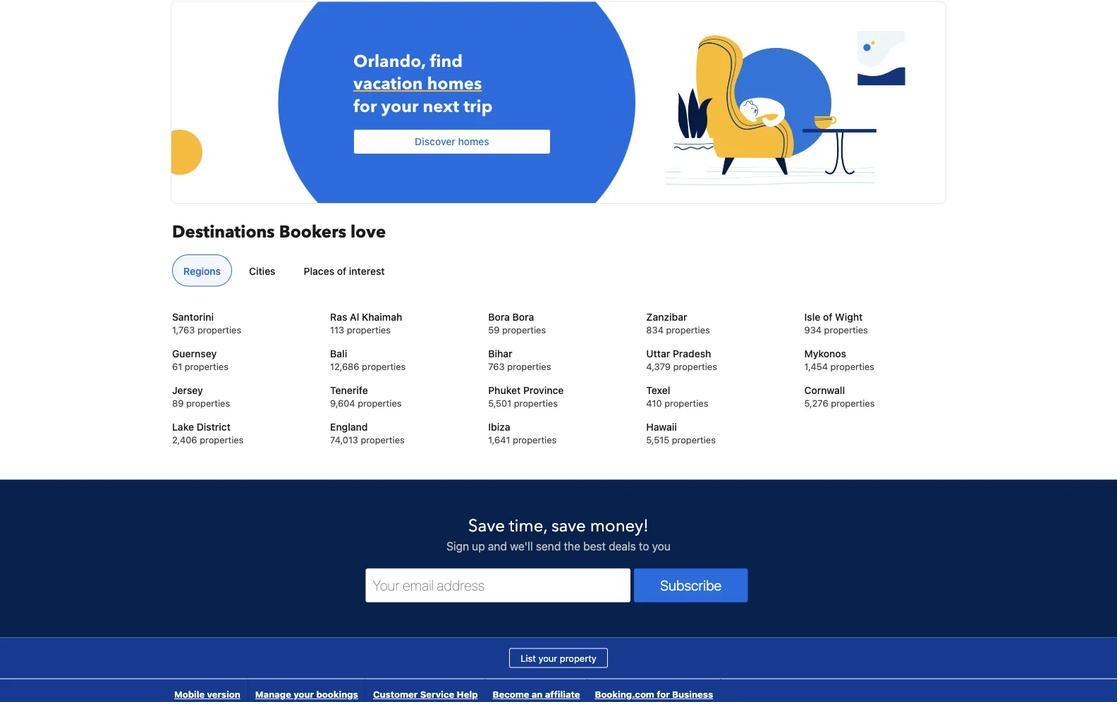 Task type: vqa. For each thing, say whether or not it's contained in the screenshot.
"
no



Task type: locate. For each thing, give the bounding box(es) containing it.
properties down the hawaii link
[[672, 434, 716, 445]]

your right manage
[[294, 689, 314, 700]]

properties inside 'mykonos 1,454 properties'
[[831, 361, 875, 372]]

guernsey
[[172, 348, 217, 359]]

we'll
[[510, 539, 533, 553]]

santorini
[[172, 311, 214, 323]]

booking.com for business
[[595, 689, 713, 700]]

ras
[[330, 311, 347, 323]]

bookers
[[279, 220, 346, 244]]

0 horizontal spatial your
[[294, 689, 314, 700]]

tenerife
[[330, 384, 368, 396]]

for
[[353, 95, 377, 118], [657, 689, 670, 700]]

1 vertical spatial of
[[823, 311, 833, 323]]

list your property
[[521, 653, 597, 664]]

properties down 'santorini' link
[[197, 324, 241, 335]]

discover
[[415, 136, 456, 148]]

properties up "pradesh"
[[666, 324, 710, 335]]

of right places
[[337, 265, 346, 277]]

tab list
[[166, 255, 945, 287]]

4,379
[[646, 361, 671, 372]]

help
[[457, 689, 478, 700]]

properties inside ras al khaimah 113 properties
[[347, 324, 391, 335]]

of for wight
[[823, 311, 833, 323]]

properties up 'hawaii 5,515 properties'
[[665, 398, 708, 408]]

mykonos
[[804, 348, 846, 359]]

trip
[[464, 95, 493, 118]]

list
[[521, 653, 536, 664]]

1 vertical spatial homes
[[458, 136, 489, 148]]

12,686
[[330, 361, 359, 372]]

2 vertical spatial your
[[294, 689, 314, 700]]

properties down khaimah
[[347, 324, 391, 335]]

2 horizontal spatial your
[[539, 653, 557, 664]]

customer service help
[[373, 689, 478, 700]]

zanzibar link
[[646, 310, 787, 324]]

your
[[381, 95, 419, 118], [539, 653, 557, 664], [294, 689, 314, 700]]

subscribe
[[660, 577, 722, 594]]

for left business
[[657, 689, 670, 700]]

ras al khaimah 113 properties
[[330, 311, 402, 335]]

your inside "link"
[[294, 689, 314, 700]]

properties inside bora bora 59 properties
[[502, 324, 546, 335]]

cornwall link
[[804, 383, 945, 397]]

service
[[420, 689, 454, 700]]

customer
[[373, 689, 418, 700]]

5,501
[[488, 398, 512, 408]]

jersey link
[[172, 383, 313, 397]]

mobile version link
[[167, 679, 248, 703]]

ibiza link
[[488, 420, 629, 434]]

khaimah
[[362, 311, 402, 323]]

up
[[472, 539, 485, 553]]

for inside orlando, find vacation homes for your next trip
[[353, 95, 377, 118]]

your left next
[[381, 95, 419, 118]]

mobile version
[[174, 689, 240, 700]]

properties down district
[[200, 434, 244, 445]]

navigation
[[167, 679, 721, 703]]

england
[[330, 421, 368, 433]]

0 vertical spatial of
[[337, 265, 346, 277]]

ras al khaimah link
[[330, 310, 471, 324]]

properties down the province
[[514, 398, 558, 408]]

guernsey 61 properties
[[172, 348, 229, 372]]

places of interest
[[304, 265, 385, 277]]

1 horizontal spatial for
[[657, 689, 670, 700]]

become an affiliate
[[493, 689, 580, 700]]

properties down mykonos 'link'
[[831, 361, 875, 372]]

places
[[304, 265, 334, 277]]

your right list
[[539, 653, 557, 664]]

you
[[652, 539, 671, 553]]

properties down bali link
[[362, 361, 406, 372]]

isle of wight link
[[804, 310, 945, 324]]

properties down ibiza 'link'
[[513, 434, 557, 445]]

properties down cornwall link
[[831, 398, 875, 408]]

pradesh
[[673, 348, 711, 359]]

of inside isle of wight 934 properties
[[823, 311, 833, 323]]

booking.com
[[595, 689, 655, 700]]

orlando, find vacation homes for your next trip
[[353, 50, 493, 118]]

for down the orlando,
[[353, 95, 377, 118]]

properties down "pradesh"
[[673, 361, 717, 372]]

properties down england link
[[361, 434, 405, 445]]

bihar link
[[488, 347, 629, 361]]

1,641
[[488, 434, 510, 445]]

2 bora from the left
[[513, 311, 534, 323]]

properties inside bihar 763 properties
[[507, 361, 551, 372]]

cornwall
[[804, 384, 845, 396]]

properties down 'wight'
[[824, 324, 868, 335]]

bora bora 59 properties
[[488, 311, 546, 335]]

9,604
[[330, 398, 355, 408]]

1 horizontal spatial bora
[[513, 311, 534, 323]]

homes up discover homes
[[427, 72, 482, 96]]

phuket province 5,501 properties
[[488, 384, 564, 408]]

district
[[197, 421, 231, 433]]

of inside button
[[337, 265, 346, 277]]

properties inside "texel 410 properties"
[[665, 398, 708, 408]]

homes
[[427, 72, 482, 96], [458, 136, 489, 148]]

properties inside "tenerife 9,604 properties"
[[358, 398, 402, 408]]

for inside save time, save money! footer
[[657, 689, 670, 700]]

bora up bihar 763 properties
[[513, 311, 534, 323]]

list your property link
[[509, 648, 608, 668]]

0 vertical spatial for
[[353, 95, 377, 118]]

become an affiliate link
[[486, 679, 587, 703]]

1 horizontal spatial of
[[823, 311, 833, 323]]

jersey 89 properties
[[172, 384, 230, 408]]

become
[[493, 689, 529, 700]]

0 vertical spatial homes
[[427, 72, 482, 96]]

0 horizontal spatial for
[[353, 95, 377, 118]]

89
[[172, 398, 184, 408]]

0 vertical spatial your
[[381, 95, 419, 118]]

navigation containing mobile version
[[167, 679, 721, 703]]

lake
[[172, 421, 194, 433]]

properties inside guernsey 61 properties
[[185, 361, 229, 372]]

hawaii
[[646, 421, 677, 433]]

properties up the province
[[507, 361, 551, 372]]

1 vertical spatial for
[[657, 689, 670, 700]]

time,
[[509, 515, 547, 538]]

money!
[[590, 515, 649, 538]]

1 horizontal spatial your
[[381, 95, 419, 118]]

properties inside 'hawaii 5,515 properties'
[[672, 434, 716, 445]]

0 horizontal spatial bora
[[488, 311, 510, 323]]

save time, save money! sign up and we'll send the best deals to you
[[447, 515, 671, 553]]

best
[[583, 539, 606, 553]]

1 vertical spatial your
[[539, 653, 557, 664]]

properties inside bali 12,686 properties
[[362, 361, 406, 372]]

of right isle
[[823, 311, 833, 323]]

properties down guernsey
[[185, 361, 229, 372]]

destinations bookers love
[[172, 220, 386, 244]]

love
[[351, 220, 386, 244]]

properties right 59
[[502, 324, 546, 335]]

properties down the jersey
[[186, 398, 230, 408]]

zanzibar
[[646, 311, 687, 323]]

find
[[430, 50, 463, 73]]

business
[[672, 689, 713, 700]]

orlando,
[[353, 50, 426, 73]]

homes down trip
[[458, 136, 489, 148]]

Your email address email field
[[366, 569, 631, 603]]

properties down the tenerife link
[[358, 398, 402, 408]]

0 horizontal spatial of
[[337, 265, 346, 277]]

bora up 59
[[488, 311, 510, 323]]

59
[[488, 324, 500, 335]]



Task type: describe. For each thing, give the bounding box(es) containing it.
santorini 1,763 properties
[[172, 311, 241, 335]]

booking.com for business link
[[588, 679, 720, 703]]

al
[[350, 311, 359, 323]]

uttar
[[646, 348, 670, 359]]

uttar pradesh 4,379 properties
[[646, 348, 717, 372]]

properties inside zanzibar 834 properties
[[666, 324, 710, 335]]

an
[[532, 689, 543, 700]]

province
[[523, 384, 564, 396]]

834
[[646, 324, 664, 335]]

113
[[330, 324, 344, 335]]

bali link
[[330, 347, 471, 361]]

places of interest button
[[292, 255, 396, 287]]

1 bora from the left
[[488, 311, 510, 323]]

lake district link
[[172, 420, 313, 434]]

homes inside orlando, find vacation homes for your next trip
[[427, 72, 482, 96]]

regions button
[[172, 255, 232, 287]]

zanzibar 834 properties
[[646, 311, 710, 335]]

cornwall 5,276 properties
[[804, 384, 875, 408]]

texel link
[[646, 383, 787, 397]]

934
[[804, 324, 822, 335]]

santorini link
[[172, 310, 313, 324]]

5,515
[[646, 434, 669, 445]]

deals
[[609, 539, 636, 553]]

discover homes
[[415, 136, 489, 148]]

bali 12,686 properties
[[330, 348, 406, 372]]

and
[[488, 539, 507, 553]]

sign
[[447, 539, 469, 553]]

next
[[423, 95, 459, 118]]

1,763
[[172, 324, 195, 335]]

properties inside the cornwall 5,276 properties
[[831, 398, 875, 408]]

properties inside "santorini 1,763 properties"
[[197, 324, 241, 335]]

1,454
[[804, 361, 828, 372]]

bihar
[[488, 348, 512, 359]]

send
[[536, 539, 561, 553]]

61
[[172, 361, 182, 372]]

bookings
[[316, 689, 358, 700]]

england link
[[330, 420, 471, 434]]

navigation inside save time, save money! footer
[[167, 679, 721, 703]]

affiliate
[[545, 689, 580, 700]]

jersey
[[172, 384, 203, 396]]

properties inside ibiza 1,641 properties
[[513, 434, 557, 445]]

isle
[[804, 311, 821, 323]]

ibiza 1,641 properties
[[488, 421, 557, 445]]

guernsey link
[[172, 347, 313, 361]]

phuket province link
[[488, 383, 629, 397]]

version
[[207, 689, 240, 700]]

save time, save money! footer
[[0, 479, 1117, 703]]

tab list containing regions
[[166, 255, 945, 287]]

destinations
[[172, 220, 275, 244]]

texel
[[646, 384, 670, 396]]

mobile
[[174, 689, 205, 700]]

properties inside england 74,013 properties
[[361, 434, 405, 445]]

2,406
[[172, 434, 197, 445]]

mykonos link
[[804, 347, 945, 361]]

texel 410 properties
[[646, 384, 708, 408]]

of for interest
[[337, 265, 346, 277]]

properties inside phuket province 5,501 properties
[[514, 398, 558, 408]]

5,276
[[804, 398, 829, 408]]

cities button
[[238, 255, 287, 287]]

properties inside lake district 2,406 properties
[[200, 434, 244, 445]]

customer service help link
[[366, 679, 485, 703]]

regions
[[183, 265, 221, 277]]

wight
[[835, 311, 863, 323]]

manage your bookings link
[[248, 679, 365, 703]]

mykonos 1,454 properties
[[804, 348, 875, 372]]

bali
[[330, 348, 347, 359]]

manage
[[255, 689, 291, 700]]

your for manage your bookings
[[294, 689, 314, 700]]

properties inside isle of wight 934 properties
[[824, 324, 868, 335]]

properties inside jersey 89 properties
[[186, 398, 230, 408]]

the
[[564, 539, 580, 553]]

england 74,013 properties
[[330, 421, 405, 445]]

cities
[[249, 265, 276, 277]]

save
[[468, 515, 505, 538]]

uttar pradesh link
[[646, 347, 787, 361]]

to
[[639, 539, 649, 553]]

interest
[[349, 265, 385, 277]]

phuket
[[488, 384, 521, 396]]

subscribe button
[[634, 569, 748, 603]]

your for list your property
[[539, 653, 557, 664]]

410
[[646, 398, 662, 408]]

properties inside uttar pradesh 4,379 properties
[[673, 361, 717, 372]]

isle of wight 934 properties
[[804, 311, 868, 335]]

your inside orlando, find vacation homes for your next trip
[[381, 95, 419, 118]]

763
[[488, 361, 505, 372]]



